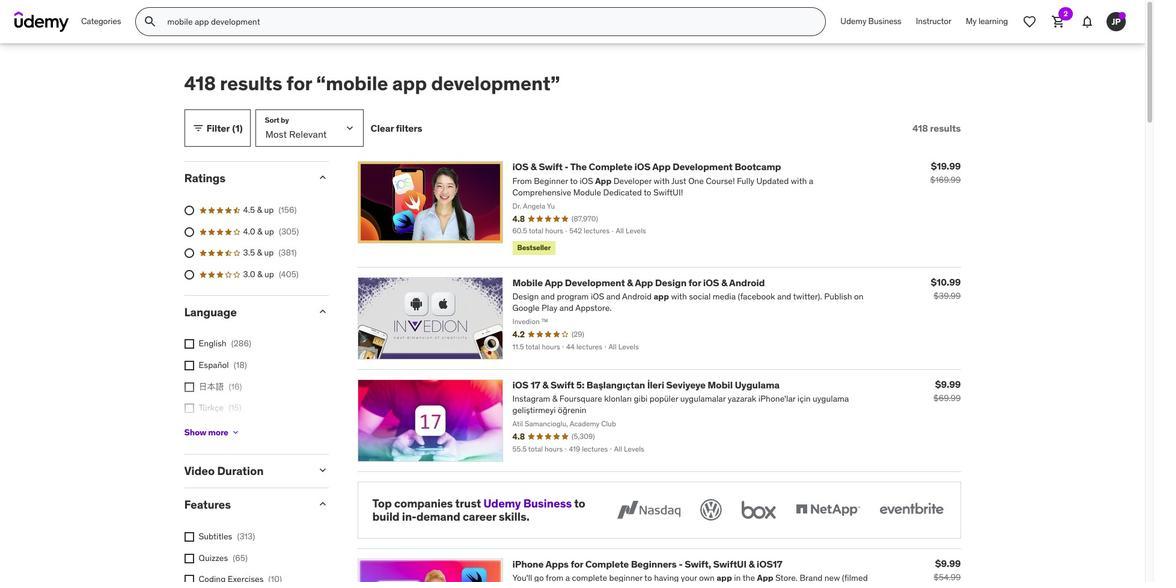 Task type: describe. For each thing, give the bounding box(es) containing it.
volkswagen image
[[698, 496, 724, 523]]

instructor
[[916, 16, 952, 27]]

xsmall image for english
[[184, 339, 194, 349]]

1 vertical spatial swift
[[551, 379, 575, 391]]

türkçe (15)
[[199, 402, 242, 413]]

up for 4.5 & up
[[264, 205, 274, 215]]

2 link
[[1045, 7, 1073, 36]]

ios 17 & swift 5: başlangıçtan i̇leri seviyeye mobil uygulama link
[[513, 379, 780, 391]]

submit search image
[[143, 14, 158, 29]]

(18)
[[234, 360, 247, 370]]

(156)
[[279, 205, 297, 215]]

filter (1)
[[207, 122, 243, 134]]

$9.99 for $9.99 $69.99
[[936, 378, 961, 390]]

& left ios17
[[749, 558, 755, 570]]

my learning link
[[959, 7, 1016, 36]]

features button
[[184, 497, 307, 512]]

0 vertical spatial small image
[[192, 122, 204, 134]]

418 results for "mobile app development"
[[184, 71, 560, 96]]

small image for language
[[317, 305, 329, 317]]

categories button
[[74, 7, 128, 36]]

mobile
[[513, 276, 543, 288]]

show more button
[[184, 421, 240, 445]]

you have alerts image
[[1119, 12, 1126, 19]]

español (18)
[[199, 360, 247, 370]]

box image
[[739, 496, 779, 523]]

xsmall image for español
[[184, 361, 194, 370]]

learning
[[979, 16, 1009, 27]]

& right 17
[[543, 379, 549, 391]]

4.5 & up (156)
[[243, 205, 297, 215]]

ratings button
[[184, 171, 307, 185]]

"mobile
[[316, 71, 388, 96]]

small image for ratings
[[317, 172, 329, 184]]

$169.99
[[931, 175, 961, 185]]

companies
[[394, 496, 453, 510]]

for for "mobile
[[287, 71, 312, 96]]

mobile app development & app design for ios & android link
[[513, 276, 765, 288]]

0 vertical spatial swift
[[539, 161, 563, 173]]

in-
[[402, 510, 417, 524]]

$19.99 $169.99
[[931, 160, 961, 185]]

uygulama
[[735, 379, 780, 391]]

udemy business
[[841, 16, 902, 27]]

up for 3.5 & up
[[264, 247, 274, 258]]

$19.99
[[931, 160, 961, 172]]

trust
[[455, 496, 481, 510]]

418 results
[[913, 122, 961, 134]]

0 vertical spatial -
[[565, 161, 569, 173]]

418 results status
[[913, 122, 961, 134]]

demand
[[417, 510, 461, 524]]

(305)
[[279, 226, 299, 237]]

i̇leri
[[647, 379, 665, 391]]

ios17
[[757, 558, 783, 570]]

small image for video duration
[[317, 464, 329, 477]]

subtitles (313)
[[199, 531, 255, 542]]

jp link
[[1102, 7, 1131, 36]]

filter
[[207, 122, 230, 134]]

clear filters
[[371, 122, 422, 134]]

categories
[[81, 16, 121, 27]]

results for 418 results for "mobile app development"
[[220, 71, 282, 96]]

3.0 & up (405)
[[243, 269, 299, 280]]

language
[[184, 305, 237, 319]]

for for complete
[[571, 558, 584, 570]]

2
[[1064, 9, 1068, 18]]

english
[[199, 338, 227, 349]]

development"
[[431, 71, 560, 96]]

$9.99 for $9.99
[[936, 558, 961, 570]]

5:
[[577, 379, 585, 391]]

quizzes
[[199, 552, 228, 563]]

(15)
[[229, 402, 242, 413]]

show
[[184, 427, 206, 438]]

$9.99 $69.99
[[934, 378, 961, 403]]

0 vertical spatial development
[[673, 161, 733, 173]]

swiftui
[[713, 558, 747, 570]]

6 xsmall image from the top
[[184, 575, 194, 582]]

duration
[[217, 464, 264, 478]]

$10.99
[[931, 276, 961, 288]]

top companies trust udemy business
[[373, 496, 572, 510]]

my learning
[[966, 16, 1009, 27]]

notifications image
[[1081, 14, 1095, 29]]

to build in-demand career skills.
[[373, 496, 586, 524]]

instructor link
[[909, 7, 959, 36]]

nasdaq image
[[614, 496, 683, 523]]

& left design
[[627, 276, 633, 288]]

& right the 4.0
[[257, 226, 263, 237]]

$39.99
[[934, 290, 961, 301]]

clear filters button
[[371, 110, 422, 147]]

(313)
[[237, 531, 255, 542]]

ios & swift - the complete ios app development bootcamp link
[[513, 161, 781, 173]]

show more
[[184, 427, 228, 438]]

quizzes (65)
[[199, 552, 248, 563]]

Search for anything text field
[[165, 11, 811, 32]]

android
[[730, 276, 765, 288]]

design
[[655, 276, 687, 288]]

netapp image
[[794, 496, 863, 523]]

bootcamp
[[735, 161, 781, 173]]

español
[[199, 360, 229, 370]]

my
[[966, 16, 977, 27]]

results for 418 results
[[931, 122, 961, 134]]

jp
[[1112, 16, 1121, 27]]

xsmall image for türkçe
[[184, 404, 194, 413]]

build
[[373, 510, 400, 524]]

video duration
[[184, 464, 264, 478]]



Task type: vqa. For each thing, say whether or not it's contained in the screenshot.


Task type: locate. For each thing, give the bounding box(es) containing it.
1 vertical spatial xsmall image
[[231, 428, 240, 437]]

$9.99
[[936, 378, 961, 390], [936, 558, 961, 570]]

& left android in the right top of the page
[[722, 276, 728, 288]]

up
[[264, 205, 274, 215], [265, 226, 274, 237], [264, 247, 274, 258], [265, 269, 274, 280]]

xsmall image
[[184, 382, 194, 392], [231, 428, 240, 437]]

0 horizontal spatial 418
[[184, 71, 216, 96]]

1 $9.99 from the top
[[936, 378, 961, 390]]

small image
[[317, 172, 329, 184], [317, 305, 329, 317]]

1 horizontal spatial business
[[869, 16, 902, 27]]

418 for 418 results for "mobile app development"
[[184, 71, 216, 96]]

up for 4.0 & up
[[265, 226, 274, 237]]

ios & swift - the complete ios app development bootcamp
[[513, 161, 781, 173]]

results up (1)
[[220, 71, 282, 96]]

udemy image
[[14, 11, 69, 32]]

clear
[[371, 122, 394, 134]]

swift left 5:
[[551, 379, 575, 391]]

up for 3.0 & up
[[265, 269, 274, 280]]

1 small image from the top
[[317, 172, 329, 184]]

(16)
[[229, 381, 242, 392]]

0 horizontal spatial udemy
[[484, 496, 521, 510]]

1 vertical spatial business
[[524, 496, 572, 510]]

3.0
[[243, 269, 255, 280]]

2 small image from the top
[[317, 305, 329, 317]]

5 xsmall image from the top
[[184, 554, 194, 563]]

for
[[287, 71, 312, 96], [689, 276, 701, 288], [571, 558, 584, 570]]

418 inside 418 results status
[[913, 122, 928, 134]]

small image
[[192, 122, 204, 134], [317, 464, 329, 477], [317, 498, 329, 510]]

0 horizontal spatial business
[[524, 496, 572, 510]]

0 vertical spatial $9.99
[[936, 378, 961, 390]]

0 vertical spatial udemy
[[841, 16, 867, 27]]

complete left beginners
[[586, 558, 629, 570]]

& right 3.0
[[257, 269, 263, 280]]

app
[[653, 161, 671, 173], [545, 276, 563, 288], [635, 276, 653, 288]]

udemy
[[841, 16, 867, 27], [484, 496, 521, 510]]

features
[[184, 497, 231, 512]]

ratings
[[184, 171, 226, 185]]

日本語 (16)
[[199, 381, 242, 392]]

418
[[184, 71, 216, 96], [913, 122, 928, 134]]

0 horizontal spatial xsmall image
[[184, 382, 194, 392]]

for left "mobile
[[287, 71, 312, 96]]

the
[[570, 161, 587, 173]]

0 horizontal spatial udemy business link
[[484, 496, 572, 510]]

17
[[531, 379, 541, 391]]

(1)
[[232, 122, 243, 134]]

video duration button
[[184, 464, 307, 478]]

business left instructor
[[869, 16, 902, 27]]

0 vertical spatial small image
[[317, 172, 329, 184]]

up left (156)
[[264, 205, 274, 215]]

1 horizontal spatial results
[[931, 122, 961, 134]]

up left (405)
[[265, 269, 274, 280]]

0 horizontal spatial for
[[287, 71, 312, 96]]

4.0
[[243, 226, 255, 237]]

business left to
[[524, 496, 572, 510]]

0 horizontal spatial development
[[565, 276, 625, 288]]

1 vertical spatial 418
[[913, 122, 928, 134]]

complete
[[589, 161, 633, 173], [586, 558, 629, 570]]

0 vertical spatial business
[[869, 16, 902, 27]]

(286)
[[231, 338, 251, 349]]

0 vertical spatial for
[[287, 71, 312, 96]]

0 horizontal spatial results
[[220, 71, 282, 96]]

$69.99
[[934, 392, 961, 403]]

418 for 418 results
[[913, 122, 928, 134]]

日本語
[[199, 381, 224, 392]]

1 horizontal spatial development
[[673, 161, 733, 173]]

swift,
[[685, 558, 711, 570]]

udemy business link
[[834, 7, 909, 36], [484, 496, 572, 510]]

xsmall image
[[184, 339, 194, 349], [184, 361, 194, 370], [184, 404, 194, 413], [184, 532, 194, 542], [184, 554, 194, 563], [184, 575, 194, 582]]

(381)
[[279, 247, 297, 258]]

mobile app development & app design for ios & android
[[513, 276, 765, 288]]

1 vertical spatial -
[[679, 558, 683, 570]]

wishlist image
[[1023, 14, 1037, 29]]

4.5
[[243, 205, 255, 215]]

top
[[373, 496, 392, 510]]

skills.
[[499, 510, 530, 524]]

filters
[[396, 122, 422, 134]]

1 vertical spatial udemy business link
[[484, 496, 572, 510]]

0 vertical spatial xsmall image
[[184, 382, 194, 392]]

xsmall image for quizzes
[[184, 554, 194, 563]]

0 horizontal spatial -
[[565, 161, 569, 173]]

xsmall image inside "show more" button
[[231, 428, 240, 437]]

2 vertical spatial for
[[571, 558, 584, 570]]

xsmall image left 日本語 at left bottom
[[184, 382, 194, 392]]

1 horizontal spatial 418
[[913, 122, 928, 134]]

results up $19.99
[[931, 122, 961, 134]]

2 $9.99 from the top
[[936, 558, 961, 570]]

iphone apps for complete beginners - swift, swiftui & ios17
[[513, 558, 783, 570]]

1 vertical spatial complete
[[586, 558, 629, 570]]

business
[[869, 16, 902, 27], [524, 496, 572, 510]]

xsmall image right more
[[231, 428, 240, 437]]

iphone apps for complete beginners - swift, swiftui & ios17 link
[[513, 558, 783, 570]]

1 xsmall image from the top
[[184, 339, 194, 349]]

apps
[[546, 558, 569, 570]]

4.0 & up (305)
[[243, 226, 299, 237]]

1 vertical spatial results
[[931, 122, 961, 134]]

for right apps on the bottom of the page
[[571, 558, 584, 570]]

iphone
[[513, 558, 544, 570]]

1 horizontal spatial udemy
[[841, 16, 867, 27]]

shopping cart with 2 items image
[[1052, 14, 1066, 29]]

2 horizontal spatial for
[[689, 276, 701, 288]]

1 horizontal spatial udemy business link
[[834, 7, 909, 36]]

language button
[[184, 305, 307, 319]]

3.5
[[243, 247, 255, 258]]

1 horizontal spatial -
[[679, 558, 683, 570]]

0 vertical spatial udemy business link
[[834, 7, 909, 36]]

türkçe
[[199, 402, 224, 413]]

0 vertical spatial results
[[220, 71, 282, 96]]

2 xsmall image from the top
[[184, 361, 194, 370]]

results
[[220, 71, 282, 96], [931, 122, 961, 134]]

up left (381)
[[264, 247, 274, 258]]

video
[[184, 464, 215, 478]]

results inside status
[[931, 122, 961, 134]]

& right 4.5
[[257, 205, 262, 215]]

for right design
[[689, 276, 701, 288]]

2 vertical spatial small image
[[317, 498, 329, 510]]

0 vertical spatial complete
[[589, 161, 633, 173]]

$10.99 $39.99
[[931, 276, 961, 301]]

1 vertical spatial development
[[565, 276, 625, 288]]

1 vertical spatial small image
[[317, 464, 329, 477]]

$9.99 inside $9.99 $69.99
[[936, 378, 961, 390]]

to
[[574, 496, 586, 510]]

& right 3.5
[[257, 247, 262, 258]]

4 xsmall image from the top
[[184, 532, 194, 542]]

1 vertical spatial udemy
[[484, 496, 521, 510]]

more
[[208, 427, 228, 438]]

eventbrite image
[[877, 496, 946, 523]]

1 horizontal spatial xsmall image
[[231, 428, 240, 437]]

中文
[[199, 424, 216, 435]]

complete right the
[[589, 161, 633, 173]]

& left the
[[531, 161, 537, 173]]

subtitles
[[199, 531, 232, 542]]

3 xsmall image from the top
[[184, 404, 194, 413]]

business inside "udemy business" link
[[869, 16, 902, 27]]

xsmall image for subtitles
[[184, 532, 194, 542]]

career
[[463, 510, 497, 524]]

-
[[565, 161, 569, 173], [679, 558, 683, 570]]

swift
[[539, 161, 563, 173], [551, 379, 575, 391]]

1 vertical spatial $9.99
[[936, 558, 961, 570]]

3.5 & up (381)
[[243, 247, 297, 258]]

- left the
[[565, 161, 569, 173]]

1 vertical spatial small image
[[317, 305, 329, 317]]

0 vertical spatial 418
[[184, 71, 216, 96]]

up left (305)
[[265, 226, 274, 237]]

app
[[392, 71, 427, 96]]

(405)
[[279, 269, 299, 280]]

mobil
[[708, 379, 733, 391]]

- left swift,
[[679, 558, 683, 570]]

swift left the
[[539, 161, 563, 173]]

small image for features
[[317, 498, 329, 510]]

1 vertical spatial for
[[689, 276, 701, 288]]

1 horizontal spatial for
[[571, 558, 584, 570]]



